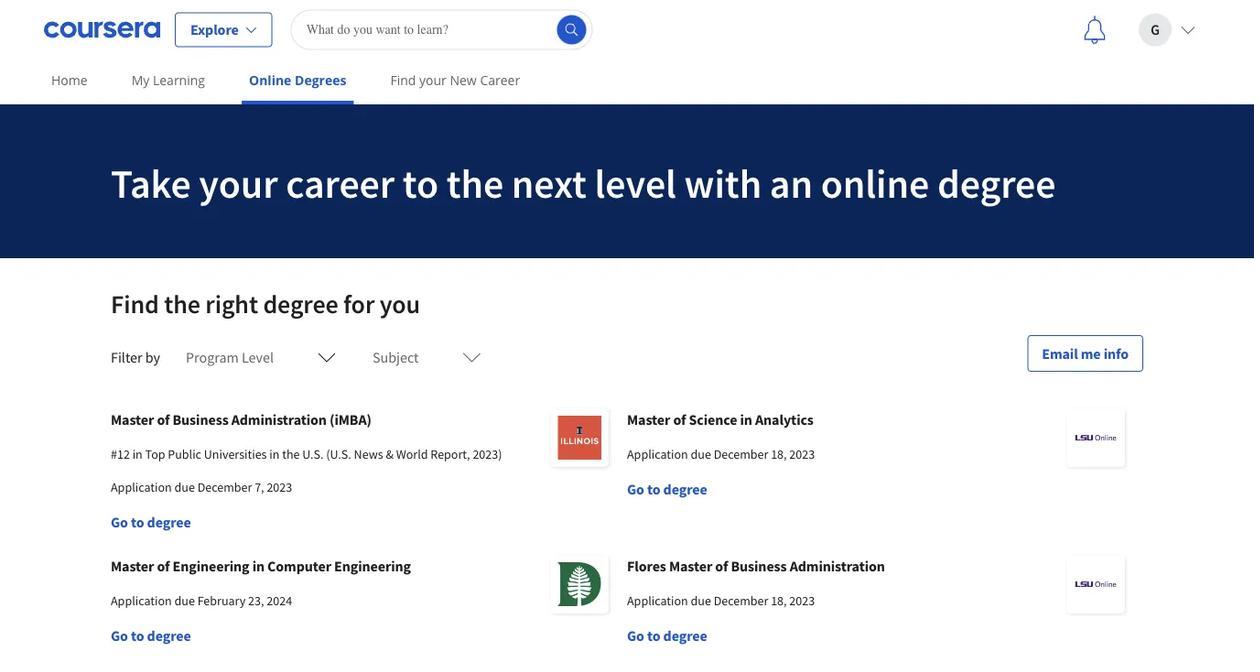 Task type: locate. For each thing, give the bounding box(es) containing it.
engineering up application due february 23, 2024
[[173, 557, 250, 575]]

december down universities
[[198, 479, 252, 496]]

application due december 18, 2023
[[627, 446, 815, 463], [627, 593, 815, 609]]

application due february 23, 2024
[[111, 593, 292, 609]]

application left "february"
[[111, 593, 172, 609]]

2 louisiana state university image from the top
[[1067, 555, 1126, 614]]

1 vertical spatial december
[[198, 479, 252, 496]]

g button
[[1125, 0, 1211, 59]]

master up application due february 23, 2024
[[111, 557, 154, 575]]

to right career
[[403, 158, 439, 208]]

next
[[512, 158, 587, 208]]

take your career to the next level with an online degree
[[111, 158, 1057, 208]]

application due december 18, 2023 down flores master of business administration
[[627, 593, 815, 609]]

go
[[627, 480, 645, 498], [111, 513, 128, 531], [111, 627, 128, 645], [627, 627, 645, 645]]

your for career
[[199, 158, 278, 208]]

to down application due february 23, 2024
[[131, 627, 144, 645]]

go down flores
[[627, 627, 645, 645]]

1 vertical spatial the
[[164, 288, 200, 320]]

0 vertical spatial the
[[447, 158, 504, 208]]

18, for administration
[[771, 593, 787, 609]]

#12
[[111, 446, 130, 463]]

1 application due december 18, 2023 from the top
[[627, 446, 815, 463]]

business
[[173, 410, 229, 429], [731, 557, 787, 575]]

1 horizontal spatial find
[[391, 71, 416, 89]]

to up flores
[[648, 480, 661, 498]]

my learning link
[[124, 60, 213, 101]]

0 vertical spatial december
[[714, 446, 769, 463]]

due down "science"
[[691, 446, 712, 463]]

go to degree up flores
[[627, 480, 708, 498]]

1 vertical spatial 2023
[[267, 479, 292, 496]]

louisiana state university image for master of science in analytics
[[1067, 409, 1126, 467]]

0 horizontal spatial the
[[164, 288, 200, 320]]

master
[[111, 410, 154, 429], [627, 410, 671, 429], [111, 557, 154, 575], [670, 557, 713, 575]]

master for master of science in analytics
[[627, 410, 671, 429]]

to
[[403, 158, 439, 208], [648, 480, 661, 498], [131, 513, 144, 531], [131, 627, 144, 645], [648, 627, 661, 645]]

online degrees
[[249, 71, 347, 89]]

2 18, from the top
[[771, 593, 787, 609]]

administration
[[231, 410, 327, 429], [790, 557, 886, 575]]

application due december 7, 2023
[[111, 479, 292, 496]]

2 engineering from the left
[[334, 557, 411, 575]]

of
[[157, 410, 170, 429], [674, 410, 686, 429], [157, 557, 170, 575], [716, 557, 729, 575]]

2023 down "analytics"
[[790, 446, 815, 463]]

of up top
[[157, 410, 170, 429]]

find the right degree for you
[[111, 288, 420, 320]]

home link
[[44, 60, 95, 101]]

your left new
[[420, 71, 447, 89]]

master right flores
[[670, 557, 713, 575]]

2023 down flores master of business administration
[[790, 593, 815, 609]]

2 vertical spatial 2023
[[790, 593, 815, 609]]

in right #12
[[133, 446, 143, 463]]

1 vertical spatial 18,
[[771, 593, 787, 609]]

master for master of engineering in computer engineering
[[111, 557, 154, 575]]

0 horizontal spatial find
[[111, 288, 159, 320]]

online degrees link
[[242, 60, 354, 104]]

due left "february"
[[174, 593, 195, 609]]

december for flores
[[714, 593, 769, 609]]

dartmouth college image
[[550, 555, 609, 614]]

#12 in top public universities in the u.s. (u.s. news & world report, 2023)
[[111, 446, 502, 463]]

2023
[[790, 446, 815, 463], [267, 479, 292, 496], [790, 593, 815, 609]]

engineering right computer
[[334, 557, 411, 575]]

for
[[344, 288, 375, 320]]

What do you want to learn? text field
[[291, 10, 593, 50]]

find inside find your new career link
[[391, 71, 416, 89]]

1 vertical spatial your
[[199, 158, 278, 208]]

due for master of science in analytics
[[691, 446, 712, 463]]

to down flores
[[648, 627, 661, 645]]

find up 'filter by'
[[111, 288, 159, 320]]

filter
[[111, 348, 143, 366]]

0 vertical spatial administration
[[231, 410, 327, 429]]

0 vertical spatial 18,
[[771, 446, 787, 463]]

1 horizontal spatial your
[[420, 71, 447, 89]]

application down flores
[[627, 593, 689, 609]]

subject
[[373, 348, 419, 366]]

new
[[450, 71, 477, 89]]

18, down "analytics"
[[771, 446, 787, 463]]

go up flores
[[627, 480, 645, 498]]

1 vertical spatial find
[[111, 288, 159, 320]]

due down flores master of business administration
[[691, 593, 712, 609]]

2 vertical spatial december
[[714, 593, 769, 609]]

december down "master of science in analytics"
[[714, 446, 769, 463]]

louisiana state university image for flores master of business administration
[[1067, 555, 1126, 614]]

your right take
[[199, 158, 278, 208]]

2023 for flores master of business administration
[[790, 593, 815, 609]]

level
[[595, 158, 677, 208]]

degree
[[938, 158, 1057, 208], [263, 288, 339, 320], [664, 480, 708, 498], [147, 513, 191, 531], [147, 627, 191, 645], [664, 627, 708, 645]]

1 horizontal spatial engineering
[[334, 557, 411, 575]]

due for master of engineering in computer engineering
[[174, 593, 195, 609]]

1 vertical spatial application due december 18, 2023
[[627, 593, 815, 609]]

science
[[689, 410, 738, 429]]

coursera image
[[44, 15, 160, 44]]

go to degree for master of science in analytics
[[627, 480, 708, 498]]

of up application due february 23, 2024
[[157, 557, 170, 575]]

report,
[[431, 446, 470, 463]]

1 horizontal spatial administration
[[790, 557, 886, 575]]

application for master of engineering in computer engineering
[[111, 593, 172, 609]]

flores master of business administration
[[627, 557, 886, 575]]

0 vertical spatial business
[[173, 410, 229, 429]]

0 horizontal spatial business
[[173, 410, 229, 429]]

go to degree down application due december 7, 2023
[[111, 513, 191, 531]]

online
[[249, 71, 292, 89]]

go to degree
[[627, 480, 708, 498], [111, 513, 191, 531], [111, 627, 191, 645], [627, 627, 708, 645]]

application down "master of science in analytics"
[[627, 446, 689, 463]]

0 horizontal spatial engineering
[[173, 557, 250, 575]]

go down #12
[[111, 513, 128, 531]]

the left right
[[164, 288, 200, 320]]

online
[[821, 158, 930, 208]]

18,
[[771, 446, 787, 463], [771, 593, 787, 609]]

(u.s.
[[326, 446, 352, 463]]

december
[[714, 446, 769, 463], [198, 479, 252, 496], [714, 593, 769, 609]]

louisiana state university image
[[1067, 409, 1126, 467], [1067, 555, 1126, 614]]

engineering
[[173, 557, 250, 575], [334, 557, 411, 575]]

you
[[380, 288, 420, 320]]

2023 right 7,
[[267, 479, 292, 496]]

0 vertical spatial 2023
[[790, 446, 815, 463]]

2023 for master of science in analytics
[[790, 446, 815, 463]]

go to degree down flores
[[627, 627, 708, 645]]

computer
[[268, 557, 332, 575]]

find your new career
[[391, 71, 520, 89]]

None search field
[[291, 10, 593, 50]]

in left u.s.
[[270, 446, 280, 463]]

application
[[627, 446, 689, 463], [111, 479, 172, 496], [111, 593, 172, 609], [627, 593, 689, 609]]

go to degree down application due february 23, 2024
[[111, 627, 191, 645]]

news
[[354, 446, 383, 463]]

0 vertical spatial application due december 18, 2023
[[627, 446, 815, 463]]

master left "science"
[[627, 410, 671, 429]]

filter by
[[111, 348, 160, 366]]

find left new
[[391, 71, 416, 89]]

u.s.
[[302, 446, 324, 463]]

february
[[198, 593, 246, 609]]

email me info
[[1043, 344, 1129, 363]]

the
[[447, 158, 504, 208], [164, 288, 200, 320], [282, 446, 300, 463]]

1 vertical spatial louisiana state university image
[[1067, 555, 1126, 614]]

of left "science"
[[674, 410, 686, 429]]

the left next on the top left of the page
[[447, 158, 504, 208]]

program
[[186, 348, 239, 366]]

0 vertical spatial your
[[420, 71, 447, 89]]

explore
[[191, 21, 239, 39]]

master of science in analytics
[[627, 410, 814, 429]]

master of business administration (imba)
[[111, 410, 372, 429]]

1 horizontal spatial the
[[282, 446, 300, 463]]

world
[[396, 446, 428, 463]]

your
[[420, 71, 447, 89], [199, 158, 278, 208]]

your for new
[[420, 71, 447, 89]]

email me info button
[[1028, 335, 1144, 372]]

application due december 18, 2023 down "master of science in analytics"
[[627, 446, 815, 463]]

in
[[741, 410, 753, 429], [133, 446, 143, 463], [270, 446, 280, 463], [252, 557, 265, 575]]

find
[[391, 71, 416, 89], [111, 288, 159, 320]]

7,
[[255, 479, 264, 496]]

career
[[480, 71, 520, 89]]

18, down flores master of business administration
[[771, 593, 787, 609]]

0 vertical spatial find
[[391, 71, 416, 89]]

program level
[[186, 348, 274, 366]]

find for find your new career
[[391, 71, 416, 89]]

master up #12
[[111, 410, 154, 429]]

flores
[[627, 557, 667, 575]]

december down flores master of business administration
[[714, 593, 769, 609]]

the left u.s.
[[282, 446, 300, 463]]

due
[[691, 446, 712, 463], [174, 479, 195, 496], [174, 593, 195, 609], [691, 593, 712, 609]]

1 louisiana state university image from the top
[[1067, 409, 1126, 467]]

0 horizontal spatial your
[[199, 158, 278, 208]]

0 vertical spatial louisiana state university image
[[1067, 409, 1126, 467]]

1 18, from the top
[[771, 446, 787, 463]]

2 application due december 18, 2023 from the top
[[627, 593, 815, 609]]

1 horizontal spatial business
[[731, 557, 787, 575]]

go down application due february 23, 2024
[[111, 627, 128, 645]]

&
[[386, 446, 394, 463]]

application due december 18, 2023 for science
[[627, 446, 815, 463]]



Task type: describe. For each thing, give the bounding box(es) containing it.
public
[[168, 446, 202, 463]]

find for find the right degree for you
[[111, 288, 159, 320]]

analytics
[[756, 410, 814, 429]]

application for flores master of business administration
[[627, 593, 689, 609]]

with
[[685, 158, 762, 208]]

1 vertical spatial business
[[731, 557, 787, 575]]

go to degree for flores master of business administration
[[627, 627, 708, 645]]

top
[[145, 446, 165, 463]]

to down application due december 7, 2023
[[131, 513, 144, 531]]

2 horizontal spatial the
[[447, 158, 504, 208]]

by
[[145, 348, 160, 366]]

of for engineering
[[157, 557, 170, 575]]

right
[[205, 288, 258, 320]]

in up the 23,
[[252, 557, 265, 575]]

due for flores master of business administration
[[691, 593, 712, 609]]

an
[[770, 158, 813, 208]]

of for business
[[157, 410, 170, 429]]

find your new career link
[[383, 60, 528, 101]]

go for master of science in analytics
[[627, 480, 645, 498]]

learning
[[153, 71, 205, 89]]

in right "science"
[[741, 410, 753, 429]]

2023)
[[473, 446, 502, 463]]

home
[[51, 71, 88, 89]]

me
[[1082, 344, 1102, 363]]

0 horizontal spatial administration
[[231, 410, 327, 429]]

take
[[111, 158, 191, 208]]

email
[[1043, 344, 1079, 363]]

degrees
[[295, 71, 347, 89]]

my learning
[[132, 71, 205, 89]]

g
[[1151, 21, 1161, 39]]

go to degree for master of engineering in computer engineering
[[111, 627, 191, 645]]

application due december 18, 2023 for of
[[627, 593, 815, 609]]

to for master of science in analytics
[[648, 480, 661, 498]]

1 vertical spatial administration
[[790, 557, 886, 575]]

my
[[132, 71, 150, 89]]

level
[[242, 348, 274, 366]]

18, for analytics
[[771, 446, 787, 463]]

of for science
[[674, 410, 686, 429]]

of right flores
[[716, 557, 729, 575]]

universities
[[204, 446, 267, 463]]

due down public
[[174, 479, 195, 496]]

application for master of science in analytics
[[627, 446, 689, 463]]

to for master of engineering in computer engineering
[[131, 627, 144, 645]]

go for flores master of business administration
[[627, 627, 645, 645]]

december for master
[[714, 446, 769, 463]]

2024
[[267, 593, 292, 609]]

go for master of engineering in computer engineering
[[111, 627, 128, 645]]

to for flores master of business administration
[[648, 627, 661, 645]]

1 engineering from the left
[[173, 557, 250, 575]]

application down top
[[111, 479, 172, 496]]

(imba)
[[330, 410, 372, 429]]

master of engineering in computer engineering
[[111, 557, 411, 575]]

explore button
[[175, 12, 273, 47]]

master for master of business administration (imba)
[[111, 410, 154, 429]]

program level button
[[175, 335, 347, 379]]

university of illinois at urbana-champaign image
[[551, 409, 609, 467]]

2 vertical spatial the
[[282, 446, 300, 463]]

subject button
[[362, 335, 492, 379]]

23,
[[248, 593, 264, 609]]

info
[[1104, 344, 1129, 363]]

career
[[286, 158, 395, 208]]



Task type: vqa. For each thing, say whether or not it's contained in the screenshot.
the bottommost ADMINISTRATION
yes



